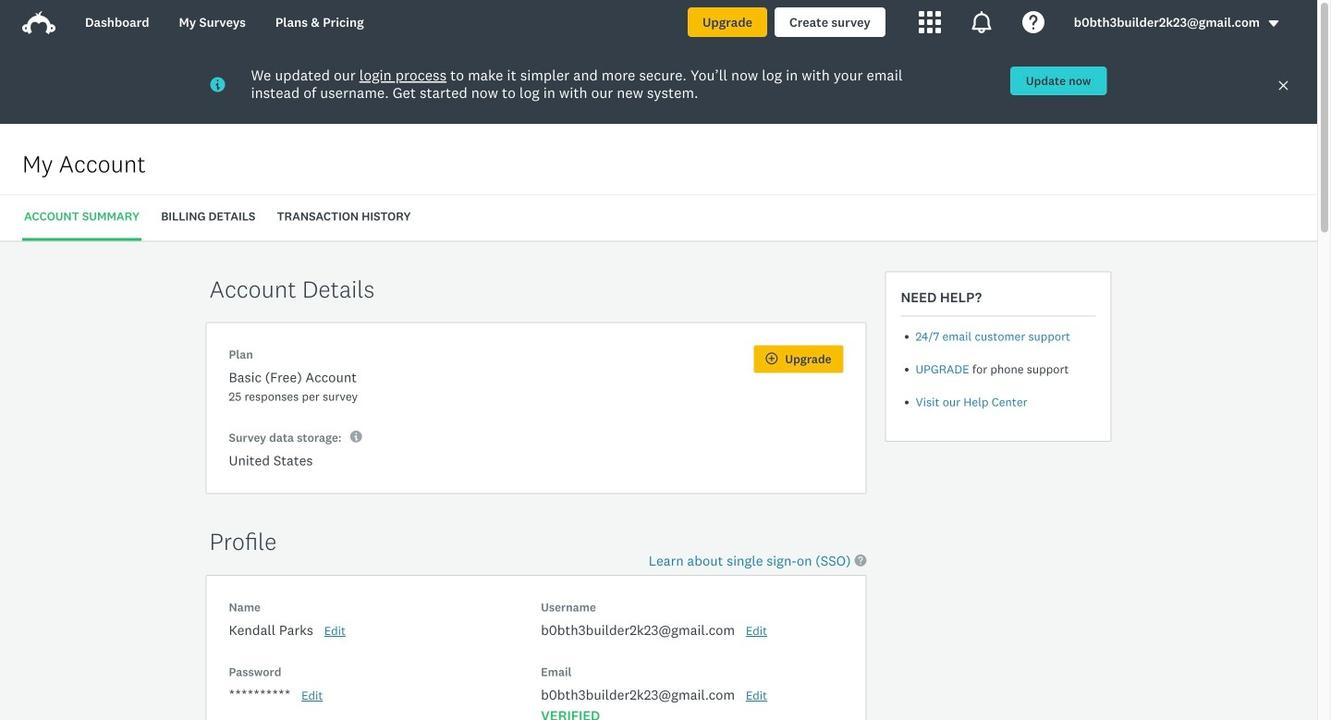 Task type: vqa. For each thing, say whether or not it's contained in the screenshot.
SurveyMonkey Logo
yes



Task type: locate. For each thing, give the bounding box(es) containing it.
1 horizontal spatial products icon image
[[971, 11, 993, 33]]

products icon image
[[919, 11, 941, 33], [971, 11, 993, 33]]

x image
[[1278, 80, 1290, 92]]

2 products icon image from the left
[[971, 11, 993, 33]]

0 horizontal spatial products icon image
[[919, 11, 941, 33]]

help icon image
[[1023, 11, 1045, 33]]

1 products icon image from the left
[[919, 11, 941, 33]]



Task type: describe. For each thing, give the bounding box(es) containing it.
dropdown arrow image
[[1268, 17, 1281, 30]]

surveymonkey logo image
[[22, 11, 55, 34]]



